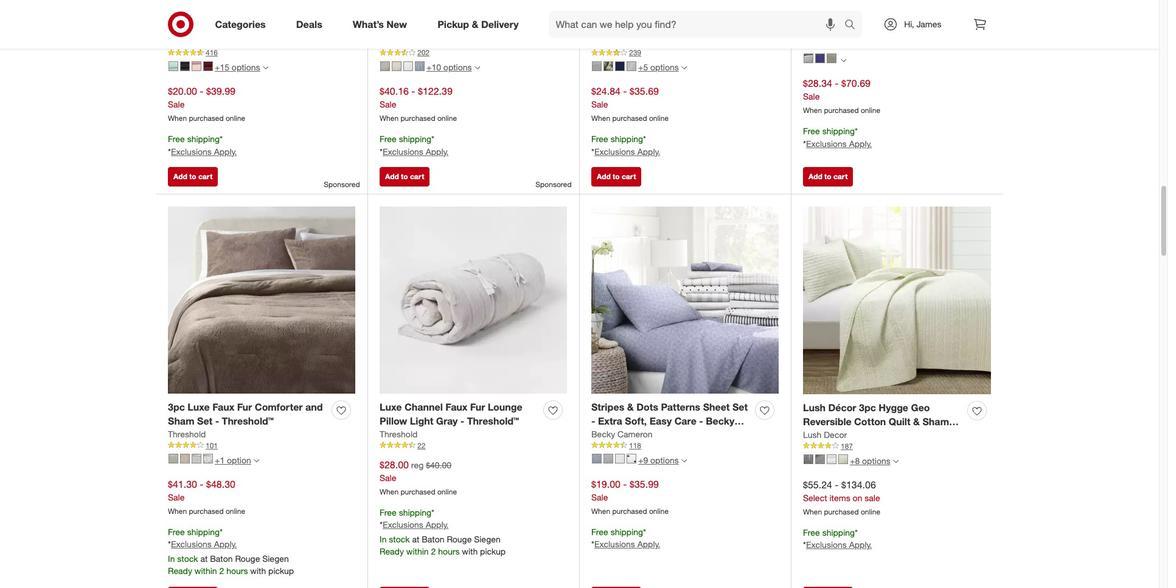 Task type: vqa. For each thing, say whether or not it's contained in the screenshot.
Nearby
no



Task type: describe. For each thing, give the bounding box(es) containing it.
- right search
[[877, 9, 881, 21]]

solid 6 piece sheet set - ultra soft, easy care - becky cameron (extra pillow cases!)
[[168, 8, 323, 48]]

cart for $39.99
[[198, 172, 213, 181]]

cotton inside lush décor ava diamond oversized cotton quilt set
[[428, 22, 460, 34]]

deals link
[[286, 11, 338, 38]]

online for $70.69
[[861, 106, 880, 115]]

what's
[[353, 18, 384, 30]]

online for $40.00
[[437, 488, 457, 497]]

sheet inside solid 6 piece sheet set - ultra soft, easy care - becky cameron (extra pillow cases!)
[[230, 8, 257, 20]]

$39.99
[[206, 85, 235, 97]]

& for stripes
[[627, 402, 634, 414]]

$41.30 - $48.30 sale when purchased online
[[168, 479, 245, 516]]

exclusions apply. button down $19.00 - $35.99 sale when purchased online
[[594, 539, 660, 551]]

becky up the black image
[[168, 36, 192, 46]]

set inside 3pc luxe faux fur comforter and sham set - threshold™
[[197, 415, 212, 428]]

ready for $28.00
[[380, 547, 404, 558]]

brookstone up 140 link
[[883, 9, 937, 21]]

2 for $40.00
[[431, 547, 436, 558]]

50"x60"
[[591, 8, 627, 20]]

apply. for 3pc luxe faux fur comforter and sham set - threshold™
[[214, 540, 237, 550]]

(extra
[[168, 36, 195, 48]]

3pc inside lush décor 3pc hygge geo reversible cotton quilt & sham set
[[859, 402, 876, 414]]

140 link
[[803, 40, 991, 50]]

black/white image
[[804, 455, 813, 465]]

care inside solid 6 piece sheet set - ultra soft, easy care - becky cameron (extra pillow cases!)
[[217, 22, 240, 34]]

sponsored for $20.00 - $39.99
[[324, 180, 360, 189]]

118
[[629, 442, 641, 451]]

reg
[[411, 461, 424, 471]]

50"x60" cozy heated throw blanket - brookstone
[[591, 8, 721, 34]]

all colors image
[[841, 58, 846, 63]]

101 link
[[168, 441, 355, 452]]

easy inside solid 6 piece sheet set - ultra soft, easy care - becky cameron (extra pillow cases!)
[[193, 22, 215, 34]]

& inside lush décor 3pc hygge geo reversible cotton quilt & sham set
[[913, 416, 920, 428]]

hygge
[[879, 402, 908, 414]]

rouge for $40.00
[[447, 535, 472, 545]]

hours for $48.30
[[226, 567, 248, 577]]

exclusions apply. button down $28.34 - $70.69 sale when purchased online
[[806, 138, 872, 150]]

luxe channel faux fur lounge pillow light gray - threshold™
[[380, 402, 522, 428]]

add for $20.00
[[173, 172, 187, 181]]

all colors + 5 more colors image
[[681, 65, 687, 71]]

solid 6 piece sheet set - ultra soft, easy care - becky cameron (extra pillow cases!) link
[[168, 7, 327, 48]]

exclusions for lush décor 3pc hygge geo reversible cotton quilt & sham set
[[806, 541, 847, 551]]

exclusions apply. button down the items
[[806, 540, 872, 552]]

2 for $48.30
[[219, 567, 224, 577]]

+5 options button
[[586, 58, 692, 77]]

luxe channel faux fur lounge pillow light gray - threshold™ link
[[380, 401, 538, 429]]

online for $39.99
[[226, 114, 245, 123]]

lush décor 3pc hygge geo reversible cotton quilt & sham set
[[803, 402, 949, 442]]

throw
[[692, 8, 721, 20]]

comforter
[[255, 402, 303, 414]]

free for 50"x60" cozy heated throw blanket - brookstone
[[591, 134, 608, 144]]

set inside lush décor 3pc hygge geo reversible cotton quilt & sham set
[[803, 430, 818, 442]]

brookstone up 239
[[591, 36, 635, 46]]

purchased for $48.30
[[189, 507, 224, 516]]

free down $40.16 - $122.39 sale when purchased online
[[380, 134, 397, 144]]

free for luxe channel faux fur lounge pillow light gray - threshold™
[[380, 508, 397, 518]]

187
[[841, 442, 853, 451]]

dots navy image
[[627, 455, 636, 465]]

siegen for $48.30
[[262, 554, 289, 565]]

$35.69
[[630, 85, 659, 97]]

sale for $28.34
[[803, 91, 820, 102]]

blue image
[[415, 61, 425, 71]]

+1 option button
[[163, 451, 265, 471]]

shipping for stripes & dots patterns sheet set - extra soft, easy care - becky cameron
[[611, 527, 643, 538]]

on
[[853, 493, 862, 504]]

threshold link for sham
[[168, 429, 206, 441]]

taupe image
[[827, 54, 837, 63]]

all colors element
[[841, 56, 846, 64]]

stripes
[[591, 402, 624, 414]]

chambray style light blue image
[[592, 455, 602, 465]]

geo
[[911, 402, 930, 414]]

+15
[[215, 62, 229, 72]]

50"x60" cozy heated throw blanket - brookstone link
[[591, 7, 750, 35]]

at for $28.00
[[412, 535, 419, 545]]

categories
[[215, 18, 266, 30]]

becky cameron link for soft,
[[591, 429, 653, 441]]

sponsored for $40.16 - $122.39
[[536, 180, 572, 189]]

gray image
[[804, 54, 813, 63]]

delivery
[[481, 18, 519, 30]]

soft, inside stripes & dots patterns sheet set - extra soft, easy care - becky cameron
[[625, 415, 647, 428]]

what's new
[[353, 18, 407, 30]]

all colors + 9 more colors image
[[681, 459, 687, 464]]

free for stripes & dots patterns sheet set - extra soft, easy care - becky cameron
[[591, 527, 608, 538]]

free shipping * * exclusions apply. for 50"x60" cozy heated throw blanket - brookstone
[[591, 134, 660, 157]]

+9 options
[[638, 456, 679, 466]]

diamond
[[455, 8, 497, 20]]

to for $40.16
[[401, 172, 408, 181]]

when for $40.16
[[380, 114, 399, 123]]

$24.84 - $35.69 sale when purchased online
[[591, 85, 669, 123]]

202
[[417, 48, 430, 57]]

sham inside lush décor 3pc hygge geo reversible cotton quilt & sham set
[[923, 416, 949, 428]]

charcoal image
[[815, 455, 825, 465]]

pickup & delivery
[[438, 18, 519, 30]]

cart for $70.69
[[833, 172, 848, 181]]

hours for $40.00
[[438, 547, 460, 558]]

and
[[305, 402, 323, 414]]

gray image inside +8 options dropdown button
[[827, 455, 837, 465]]

shipping for heated blanket - brookstone
[[822, 126, 855, 136]]

$134.06
[[841, 479, 876, 492]]

exclusions apply. button down $24.84 - $35.69 sale when purchased online
[[594, 146, 660, 158]]

set inside lush décor ava diamond oversized cotton quilt set
[[487, 22, 503, 34]]

to for $24.84
[[613, 172, 620, 181]]

sale for $20.00
[[168, 99, 185, 109]]

search
[[839, 19, 868, 31]]

decor
[[824, 430, 847, 440]]

brookstone inside 50"x60" cozy heated throw blanket - brookstone
[[636, 22, 689, 34]]

140
[[841, 40, 853, 49]]

options for $35.99
[[650, 456, 679, 466]]

3pc luxe faux fur comforter and sham set - threshold™
[[168, 402, 323, 428]]

reversible
[[803, 416, 852, 428]]

tan image
[[392, 61, 402, 71]]

- inside 'luxe channel faux fur lounge pillow light gray - threshold™'
[[460, 415, 464, 428]]

shipping for 50"x60" cozy heated throw blanket - brookstone
[[611, 134, 643, 144]]

stripes & dots patterns sheet set - extra soft, easy care - becky cameron
[[591, 402, 748, 442]]

categories link
[[205, 11, 281, 38]]

easy inside stripes & dots patterns sheet set - extra soft, easy care - becky cameron
[[650, 415, 672, 428]]

ultra
[[285, 8, 307, 20]]

exclusions for 3pc luxe faux fur comforter and sham set - threshold™
[[171, 540, 212, 550]]

- left extra
[[591, 415, 595, 428]]

options for $134.06
[[862, 456, 891, 467]]

purchased inside the $55.24 - $134.06 select items on sale when purchased online
[[824, 508, 859, 517]]

pickup
[[438, 18, 469, 30]]

solid
[[168, 8, 191, 20]]

quilt inside lush décor 3pc hygge geo reversible cotton quilt & sham set
[[889, 416, 911, 428]]

$19.00 - $35.99 sale when purchased online
[[591, 479, 669, 516]]

in for $28.00
[[380, 535, 387, 545]]

exclusions for luxe channel faux fur lounge pillow light gray - threshold™
[[383, 520, 423, 531]]

sale for $40.16
[[380, 99, 396, 109]]

ready for $41.30
[[168, 567, 192, 577]]

add to cart for $28.34
[[809, 172, 848, 181]]

cart for $122.39
[[410, 172, 424, 181]]

add to cart button for $40.16
[[380, 167, 430, 187]]

exclusions apply. button down $20.00 - $39.99 sale when purchased online
[[171, 146, 237, 158]]

sheet inside stripes & dots patterns sheet set - extra soft, easy care - becky cameron
[[703, 402, 730, 414]]

set inside stripes & dots patterns sheet set - extra soft, easy care - becky cameron
[[732, 402, 748, 414]]

+15 options
[[215, 62, 260, 72]]

add to cart for $40.16
[[385, 172, 424, 181]]

lush decor link
[[803, 429, 847, 442]]

all colors + 5 more colors element
[[681, 64, 687, 71]]

cameron inside stripes & dots patterns sheet set - extra soft, easy care - becky cameron
[[591, 429, 634, 442]]

$20.00 - $39.99 sale when purchased online
[[168, 85, 245, 123]]

exclusions down $40.16 - $122.39 sale when purchased online
[[383, 146, 423, 157]]

deals
[[296, 18, 322, 30]]

+15 options button
[[163, 58, 274, 77]]

add for $24.84
[[597, 172, 611, 181]]

navy buffalo plaid image
[[615, 61, 625, 71]]

pickup for $40.00
[[480, 547, 506, 558]]

free shipping * * exclusions apply. down $40.16 - $122.39 sale when purchased online
[[380, 134, 449, 157]]

apply. down $20.00 - $39.99 sale when purchased online
[[214, 146, 237, 157]]

apply. for luxe channel faux fur lounge pillow light gray - threshold™
[[426, 520, 449, 531]]

luxe inside 3pc luxe faux fur comforter and sham set - threshold™
[[188, 402, 210, 414]]

chambray style light gray image
[[604, 455, 613, 465]]

online inside the $55.24 - $134.06 select items on sale when purchased online
[[861, 508, 880, 517]]

pillow inside solid 6 piece sheet set - ultra soft, easy care - becky cameron (extra pillow cases!)
[[198, 36, 225, 48]]

exclusions apply. button down $40.16 - $122.39 sale when purchased online
[[383, 146, 449, 158]]

lush décor ava diamond oversized cotton quilt set link
[[380, 7, 538, 35]]

exclusions for heated blanket - brookstone
[[806, 139, 847, 149]]

all colors + 15 more colors element
[[263, 64, 268, 71]]

becky inside stripes & dots patterns sheet set - extra soft, easy care - becky cameron
[[706, 415, 734, 428]]

- inside $40.16 - $122.39 sale when purchased online
[[411, 85, 415, 97]]

6
[[194, 8, 199, 20]]

becky cameron for soft,
[[591, 429, 653, 440]]

heated blanket - brookstone
[[803, 9, 937, 21]]

items
[[830, 493, 850, 504]]

blush image
[[192, 61, 201, 71]]

when for $28.34
[[803, 106, 822, 115]]

when for $41.30
[[168, 507, 187, 516]]

add to cart for $24.84
[[597, 172, 636, 181]]

101
[[206, 442, 218, 451]]

cotton inside lush décor 3pc hygge geo reversible cotton quilt & sham set
[[854, 416, 886, 428]]

lush for lush decor
[[803, 430, 822, 440]]

rouge for $48.30
[[235, 554, 260, 565]]

light
[[410, 415, 433, 428]]

to for $20.00
[[189, 172, 196, 181]]

when for $24.84
[[591, 114, 610, 123]]

gray
[[436, 415, 458, 428]]

- left ultra
[[278, 8, 282, 20]]

sale for $24.84
[[591, 99, 608, 109]]

free down $20.00 - $39.99 sale when purchased online
[[168, 134, 185, 144]]

apply. down $40.16 - $122.39 sale when purchased online
[[426, 146, 449, 157]]

options for $35.69
[[650, 62, 679, 72]]

+8 options button
[[798, 452, 904, 471]]

exclusions apply. button down "$28.00 reg $40.00 sale when purchased online"
[[383, 520, 449, 532]]

free for lush décor 3pc hygge geo reversible cotton quilt & sham set
[[803, 528, 820, 538]]

online for $35.69
[[649, 114, 669, 123]]

cases!)
[[228, 36, 262, 48]]

purchased for $35.99
[[612, 507, 647, 516]]

$55.24
[[803, 479, 832, 492]]

hi,
[[904, 19, 914, 29]]

in for $41.30
[[168, 554, 175, 565]]

new
[[387, 18, 407, 30]]

1 horizontal spatial ivory image
[[838, 455, 848, 465]]

search button
[[839, 11, 868, 40]]

- inside 50"x60" cozy heated throw blanket - brookstone
[[629, 22, 633, 34]]

online for $35.99
[[649, 507, 669, 516]]

threshold for light
[[380, 429, 418, 440]]

becky down extra
[[591, 429, 615, 440]]

$122.39
[[418, 85, 453, 97]]

channel
[[405, 402, 443, 414]]

+10 options button
[[375, 58, 485, 77]]

threshold™ for lounge
[[467, 415, 519, 428]]

+8 options
[[850, 456, 891, 467]]

at for $41.30
[[200, 554, 208, 565]]



Task type: locate. For each thing, give the bounding box(es) containing it.
all colors + 1 more colors image
[[254, 459, 259, 464]]

sale down $24.84
[[591, 99, 608, 109]]

purchased inside $20.00 - $39.99 sale when purchased online
[[189, 114, 224, 123]]

sale down the $41.30
[[168, 493, 185, 503]]

1 horizontal spatial 3pc
[[859, 402, 876, 414]]

décor inside lush décor 3pc hygge geo reversible cotton quilt & sham set
[[828, 402, 856, 414]]

ava
[[436, 8, 452, 20]]

purchased
[[824, 106, 859, 115], [189, 114, 224, 123], [401, 114, 435, 123], [612, 114, 647, 123], [401, 488, 435, 497], [189, 507, 224, 516], [612, 507, 647, 516], [824, 508, 859, 517]]

becky cameron link for easy
[[168, 35, 229, 47]]

exclusions down $24.84 - $35.69 sale when purchased online
[[594, 146, 635, 157]]

piece
[[202, 8, 228, 20]]

cozy
[[630, 8, 653, 20]]

2 add to cart from the left
[[385, 172, 424, 181]]

purchased down $122.39
[[401, 114, 435, 123]]

1 horizontal spatial threshold
[[380, 429, 418, 440]]

1 horizontal spatial &
[[627, 402, 634, 414]]

within for -
[[195, 567, 217, 577]]

when inside $41.30 - $48.30 sale when purchased online
[[168, 507, 187, 516]]

becky cameron link up 416
[[168, 35, 229, 47]]

blanket inside 50"x60" cozy heated throw blanket - brookstone
[[591, 22, 626, 34]]

0 horizontal spatial fur
[[237, 402, 252, 414]]

&
[[472, 18, 478, 30], [627, 402, 634, 414], [913, 416, 920, 428]]

exclusions apply. button down $41.30 - $48.30 sale when purchased online
[[171, 539, 237, 551]]

3pc luxe faux fur comforter and sham set - threshold™ image
[[168, 207, 355, 394], [168, 207, 355, 394]]

3pc luxe faux fur comforter and sham set - threshold™ link
[[168, 401, 327, 429]]

online inside $19.00 - $35.99 sale when purchased online
[[649, 507, 669, 516]]

brookstone link for heated
[[803, 28, 847, 40]]

1 vertical spatial at
[[200, 554, 208, 565]]

apply. for stripes & dots patterns sheet set - extra soft, easy care - becky cameron
[[637, 540, 660, 550]]

cameron inside solid 6 piece sheet set - ultra soft, easy care - becky cameron (extra pillow cases!)
[[280, 22, 323, 34]]

online down $70.69
[[861, 106, 880, 115]]

1 horizontal spatial faux
[[446, 402, 468, 414]]

sponsored
[[324, 180, 360, 189], [536, 180, 572, 189]]

oatmeal plaid image
[[627, 61, 636, 71]]

with
[[462, 547, 478, 558], [250, 567, 266, 577]]

shipping down "$28.00 reg $40.00 sale when purchased online"
[[399, 508, 431, 518]]

brookstone
[[883, 9, 937, 21], [636, 22, 689, 34], [803, 28, 847, 39], [591, 36, 635, 46]]

all colors + 9 more colors element
[[681, 457, 687, 465]]

0 vertical spatial décor
[[405, 8, 433, 20]]

2 threshold™ from the left
[[467, 415, 519, 428]]

when for $20.00
[[168, 114, 187, 123]]

1 vertical spatial pickup
[[268, 567, 294, 577]]

becky inside solid 6 piece sheet set - ultra soft, easy care - becky cameron (extra pillow cases!)
[[249, 22, 277, 34]]

+1 option
[[215, 456, 251, 466]]

$40.16
[[380, 85, 409, 97]]

when
[[803, 106, 822, 115], [168, 114, 187, 123], [380, 114, 399, 123], [591, 114, 610, 123], [380, 488, 399, 497], [168, 507, 187, 516], [591, 507, 610, 516], [803, 508, 822, 517]]

with for $48.30
[[250, 567, 266, 577]]

online inside $24.84 - $35.69 sale when purchased online
[[649, 114, 669, 123]]

1 horizontal spatial cotton
[[854, 416, 886, 428]]

all colors + 1 more colors element
[[254, 457, 259, 465]]

What can we help you find? suggestions appear below search field
[[549, 11, 848, 38]]

1 vertical spatial blanket
[[591, 22, 626, 34]]

$19.00
[[591, 479, 621, 491]]

- right $28.34
[[835, 78, 839, 90]]

1 sponsored from the left
[[324, 180, 360, 189]]

oversized
[[380, 22, 426, 34]]

1 vertical spatial ready
[[168, 567, 192, 577]]

free shipping * * exclusions apply. in stock at  baton rouge siegen ready within 2 hours with pickup down "$28.00 reg $40.00 sale when purchased online"
[[380, 508, 506, 558]]

- right the $41.30
[[200, 479, 204, 491]]

gray image
[[380, 61, 390, 71], [827, 455, 837, 465]]

light gray image
[[192, 455, 201, 465]]

1 threshold™ from the left
[[222, 415, 274, 428]]

cameron down extra
[[591, 429, 634, 442]]

décor up reversible
[[828, 402, 856, 414]]

sale down '$20.00'
[[168, 99, 185, 109]]

0 horizontal spatial brookstone link
[[591, 35, 635, 47]]

quilt inside lush décor ava diamond oversized cotton quilt set
[[463, 22, 485, 34]]

1 horizontal spatial brookstone link
[[803, 28, 847, 40]]

1 horizontal spatial threshold™
[[467, 415, 519, 428]]

ivory image
[[169, 455, 178, 465], [838, 455, 848, 465]]

cameron up 118
[[618, 429, 653, 440]]

1 vertical spatial with
[[250, 567, 266, 577]]

1 horizontal spatial quilt
[[889, 416, 911, 428]]

all colors + 8 more colors image
[[893, 460, 898, 465]]

sale down $40.16
[[380, 99, 396, 109]]

0 horizontal spatial luxe
[[188, 402, 210, 414]]

sale inside $41.30 - $48.30 sale when purchased online
[[168, 493, 185, 503]]

online down $48.30
[[226, 507, 245, 516]]

0 horizontal spatial décor
[[405, 8, 433, 20]]

apply. down $28.34 - $70.69 sale when purchased online
[[849, 139, 872, 149]]

- up 101
[[215, 415, 219, 428]]

set down diamond
[[487, 22, 503, 34]]

luxe inside 'luxe channel faux fur lounge pillow light gray - threshold™'
[[380, 402, 402, 414]]

décor for reversible
[[828, 402, 856, 414]]

free for 3pc luxe faux fur comforter and sham set - threshold™
[[168, 527, 185, 538]]

0 horizontal spatial pickup
[[268, 567, 294, 577]]

lush décor 3pc hygge geo reversible cotton quilt & sham set link
[[803, 402, 962, 442]]

heated
[[656, 8, 689, 20], [803, 9, 836, 21]]

1 horizontal spatial care
[[674, 415, 697, 428]]

siegen for $40.00
[[474, 535, 501, 545]]

becky cameron
[[168, 36, 229, 46], [591, 429, 653, 440]]

1 faux from the left
[[212, 402, 234, 414]]

exclusions down $41.30 - $48.30 sale when purchased online
[[171, 540, 212, 550]]

white image
[[403, 61, 413, 71]]

187 link
[[803, 442, 991, 452]]

set right patterns
[[732, 402, 748, 414]]

becky up "118" link
[[706, 415, 734, 428]]

select
[[803, 493, 827, 504]]

shipping for lush décor 3pc hygge geo reversible cotton quilt & sham set
[[822, 528, 855, 538]]

luxe channel faux fur lounge pillow light gray - threshold™ image
[[380, 207, 567, 394], [380, 207, 567, 394]]

faux up 101
[[212, 402, 234, 414]]

add to cart button for $28.34
[[803, 167, 853, 187]]

fur inside 'luxe channel faux fur lounge pillow light gray - threshold™'
[[470, 402, 485, 414]]

lounge
[[488, 402, 522, 414]]

0 horizontal spatial cotton
[[428, 22, 460, 34]]

1 horizontal spatial at
[[412, 535, 419, 545]]

0 horizontal spatial 2
[[219, 567, 224, 577]]

blanket down 50"x60"
[[591, 22, 626, 34]]

add for $28.34
[[809, 172, 822, 181]]

cotton
[[428, 22, 460, 34], [854, 416, 886, 428]]

lush down reversible
[[803, 430, 822, 440]]

1 threshold link from the left
[[168, 429, 206, 441]]

- right gray
[[460, 415, 464, 428]]

easy
[[193, 22, 215, 34], [650, 415, 672, 428]]

0 horizontal spatial threshold
[[168, 429, 206, 440]]

threshold™ for comforter
[[222, 415, 274, 428]]

0 vertical spatial stock
[[389, 535, 410, 545]]

1 vertical spatial quilt
[[889, 416, 911, 428]]

1 vertical spatial &
[[627, 402, 634, 414]]

purchased inside "$28.00 reg $40.00 sale when purchased online"
[[401, 488, 435, 497]]

239 link
[[591, 47, 779, 58]]

sale inside "$28.00 reg $40.00 sale when purchased online"
[[380, 473, 396, 484]]

1 horizontal spatial pillow
[[380, 415, 407, 428]]

0 vertical spatial cotton
[[428, 22, 460, 34]]

purchased inside $28.34 - $70.69 sale when purchased online
[[824, 106, 859, 115]]

when for $19.00
[[591, 507, 610, 516]]

- inside $24.84 - $35.69 sale when purchased online
[[623, 85, 627, 97]]

cart for $35.69
[[622, 172, 636, 181]]

free for heated blanket - brookstone
[[803, 126, 820, 136]]

set inside solid 6 piece sheet set - ultra soft, easy care - becky cameron (extra pillow cases!)
[[260, 8, 275, 20]]

free down $19.00 - $35.99 sale when purchased online
[[591, 527, 608, 538]]

online down $35.99
[[649, 507, 669, 516]]

22 link
[[380, 441, 567, 452]]

exclusions down $20.00 - $39.99 sale when purchased online
[[171, 146, 212, 157]]

pickup for $48.30
[[268, 567, 294, 577]]

becky
[[249, 22, 277, 34], [168, 36, 192, 46], [706, 415, 734, 428], [591, 429, 615, 440]]

apply. for lush décor 3pc hygge geo reversible cotton quilt & sham set
[[849, 541, 872, 551]]

pillow inside 'luxe channel faux fur lounge pillow light gray - threshold™'
[[380, 415, 407, 428]]

- right '$20.00'
[[200, 85, 204, 97]]

0 horizontal spatial gray image
[[380, 61, 390, 71]]

hi, james
[[904, 19, 941, 29]]

cotton down ava
[[428, 22, 460, 34]]

1 horizontal spatial 2
[[431, 547, 436, 558]]

0 horizontal spatial threshold link
[[168, 429, 206, 441]]

1 horizontal spatial rouge
[[447, 535, 472, 545]]

$55.24 - $134.06 select items on sale when purchased online
[[803, 479, 880, 517]]

what's new link
[[342, 11, 422, 38]]

ivory image left +8
[[838, 455, 848, 465]]

0 vertical spatial with
[[462, 547, 478, 558]]

sale for $28.00
[[380, 473, 396, 484]]

ivory image left khaki image
[[169, 455, 178, 465]]

stock for $41.30
[[177, 554, 198, 565]]

$28.34
[[803, 78, 832, 90]]

extra
[[598, 415, 622, 428]]

0 vertical spatial gray image
[[380, 61, 390, 71]]

online down sale
[[861, 508, 880, 517]]

purchased down $70.69
[[824, 106, 859, 115]]

set left ultra
[[260, 8, 275, 20]]

1 vertical spatial care
[[674, 415, 697, 428]]

options
[[232, 62, 260, 72], [443, 62, 472, 72], [650, 62, 679, 72], [650, 456, 679, 466], [862, 456, 891, 467]]

faux for set
[[212, 402, 234, 414]]

- inside $41.30 - $48.30 sale when purchased online
[[200, 479, 204, 491]]

threshold link
[[168, 429, 206, 441], [380, 429, 418, 441]]

2 sponsored from the left
[[536, 180, 572, 189]]

1 horizontal spatial stock
[[389, 535, 410, 545]]

0 horizontal spatial blanket
[[591, 22, 626, 34]]

1 vertical spatial becky cameron link
[[591, 429, 653, 441]]

online inside $40.16 - $122.39 sale when purchased online
[[437, 114, 457, 123]]

0 horizontal spatial pillow
[[198, 36, 225, 48]]

416
[[206, 48, 218, 57]]

$24.84
[[591, 85, 621, 97]]

2 threshold link from the left
[[380, 429, 418, 441]]

sale inside $40.16 - $122.39 sale when purchased online
[[380, 99, 396, 109]]

1 horizontal spatial gray image
[[827, 455, 837, 465]]

3 to from the left
[[613, 172, 620, 181]]

- inside $19.00 - $35.99 sale when purchased online
[[623, 479, 627, 491]]

0 horizontal spatial rouge
[[235, 554, 260, 565]]

1 vertical spatial rouge
[[235, 554, 260, 565]]

lush for lush décor ava diamond oversized cotton quilt set
[[380, 8, 402, 20]]

quilt down the hygge at the right of page
[[889, 416, 911, 428]]

add to cart button for $20.00
[[168, 167, 218, 187]]

faux up gray
[[446, 402, 468, 414]]

$40.16 - $122.39 sale when purchased online
[[380, 85, 457, 123]]

apply. down $24.84 - $35.69 sale when purchased online
[[637, 146, 660, 157]]

0 horizontal spatial with
[[250, 567, 266, 577]]

0 horizontal spatial threshold™
[[222, 415, 274, 428]]

free down $28.34 - $70.69 sale when purchased online
[[803, 126, 820, 136]]

purchased for $40.00
[[401, 488, 435, 497]]

becky cameron for easy
[[168, 36, 229, 46]]

heated inside 50"x60" cozy heated throw blanket - brookstone
[[656, 8, 689, 20]]

threshold for sham
[[168, 429, 206, 440]]

lush up the oversized
[[380, 8, 402, 20]]

2 fur from the left
[[470, 402, 485, 414]]

0 horizontal spatial sponsored
[[324, 180, 360, 189]]

sheet up cases!)
[[230, 8, 257, 20]]

sale inside $20.00 - $39.99 sale when purchased online
[[168, 99, 185, 109]]

1 vertical spatial cotton
[[854, 416, 886, 428]]

0 vertical spatial rouge
[[447, 535, 472, 545]]

$70.69
[[841, 78, 871, 90]]

4 add to cart from the left
[[809, 172, 848, 181]]

+9 options button
[[586, 451, 692, 471]]

gray image right "charcoal" image
[[827, 455, 837, 465]]

0 horizontal spatial heated
[[656, 8, 689, 20]]

- up cases!)
[[242, 22, 246, 34]]

shipping down $19.00 - $35.99 sale when purchased online
[[611, 527, 643, 538]]

sham up khaki image
[[168, 415, 194, 428]]

0 vertical spatial blanket
[[839, 9, 874, 21]]

brookstone up 140
[[803, 28, 847, 39]]

3 add from the left
[[597, 172, 611, 181]]

options left all colors + 5 more colors 'element'
[[650, 62, 679, 72]]

& right pickup
[[472, 18, 478, 30]]

1 vertical spatial 2
[[219, 567, 224, 577]]

faux inside 3pc luxe faux fur comforter and sham set - threshold™
[[212, 402, 234, 414]]

0 horizontal spatial sham
[[168, 415, 194, 428]]

add to cart for $20.00
[[173, 172, 213, 181]]

online down the $39.99
[[226, 114, 245, 123]]

threshold up 22
[[380, 429, 418, 440]]

shipping down $41.30 - $48.30 sale when purchased online
[[187, 527, 220, 538]]

aqua image
[[169, 61, 178, 71]]

all colors + 8 more colors element
[[893, 458, 898, 465]]

when inside the $55.24 - $134.06 select items on sale when purchased online
[[803, 508, 822, 517]]

when inside "$28.00 reg $40.00 sale when purchased online"
[[380, 488, 399, 497]]

james
[[917, 19, 941, 29]]

brookstone link for 50"x60"
[[591, 35, 635, 47]]

& inside stripes & dots patterns sheet set - extra soft, easy care - becky cameron
[[627, 402, 634, 414]]

ready
[[380, 547, 404, 558], [168, 567, 192, 577]]

1 horizontal spatial hours
[[438, 547, 460, 558]]

1 horizontal spatial soft,
[[625, 415, 647, 428]]

patterns
[[661, 402, 700, 414]]

online for $48.30
[[226, 507, 245, 516]]

soft, down the dots
[[625, 415, 647, 428]]

easy down 6
[[193, 22, 215, 34]]

free shipping * * exclusions apply. down $20.00 - $39.99 sale when purchased online
[[168, 134, 237, 157]]

online down $40.00
[[437, 488, 457, 497]]

1 horizontal spatial in
[[380, 535, 387, 545]]

free shipping * * exclusions apply.
[[803, 126, 872, 149], [168, 134, 237, 157], [380, 134, 449, 157], [591, 134, 660, 157], [591, 527, 660, 550], [803, 528, 872, 551]]

shipping for 3pc luxe faux fur comforter and sham set - threshold™
[[187, 527, 220, 538]]

- inside 3pc luxe faux fur comforter and sham set - threshold™
[[215, 415, 219, 428]]

décor for cotton
[[405, 8, 433, 20]]

within
[[406, 547, 429, 558], [195, 567, 217, 577]]

- up the items
[[835, 479, 839, 492]]

+10 options
[[426, 62, 472, 72]]

$48.30
[[206, 479, 235, 491]]

2
[[431, 547, 436, 558], [219, 567, 224, 577]]

sale down the $19.00
[[591, 493, 608, 503]]

becky cameron link up 118
[[591, 429, 653, 441]]

- right the $19.00
[[623, 479, 627, 491]]

2 threshold from the left
[[380, 429, 418, 440]]

online
[[861, 106, 880, 115], [226, 114, 245, 123], [437, 114, 457, 123], [649, 114, 669, 123], [437, 488, 457, 497], [226, 507, 245, 516], [649, 507, 669, 516], [861, 508, 880, 517]]

snow leopard image
[[203, 455, 213, 465]]

chambray style white image
[[615, 455, 625, 465]]

& for pickup
[[472, 18, 478, 30]]

all colors + 10 more colors element
[[474, 64, 480, 71]]

options for $39.99
[[232, 62, 260, 72]]

- down cozy
[[629, 22, 633, 34]]

purchased inside $24.84 - $35.69 sale when purchased online
[[612, 114, 647, 123]]

1 vertical spatial sheet
[[703, 402, 730, 414]]

0 vertical spatial pickup
[[480, 547, 506, 558]]

purchased inside $41.30 - $48.30 sale when purchased online
[[189, 507, 224, 516]]

4 add to cart button from the left
[[803, 167, 853, 187]]

1 cart from the left
[[198, 172, 213, 181]]

sale for $19.00
[[591, 493, 608, 503]]

1 vertical spatial becky cameron
[[591, 429, 653, 440]]

care inside stripes & dots patterns sheet set - extra soft, easy care - becky cameron
[[674, 415, 697, 428]]

soft, down solid
[[168, 22, 190, 34]]

online inside $20.00 - $39.99 sale when purchased online
[[226, 114, 245, 123]]

soft, inside solid 6 piece sheet set - ultra soft, easy care - becky cameron (extra pillow cases!)
[[168, 22, 190, 34]]

1 horizontal spatial free shipping * * exclusions apply. in stock at  baton rouge siegen ready within 2 hours with pickup
[[380, 508, 506, 558]]

0 horizontal spatial in
[[168, 554, 175, 565]]

becky up cases!)
[[249, 22, 277, 34]]

3pc left the hygge at the right of page
[[859, 402, 876, 414]]

0 vertical spatial becky cameron
[[168, 36, 229, 46]]

0 horizontal spatial within
[[195, 567, 217, 577]]

purchased inside $19.00 - $35.99 sale when purchased online
[[612, 507, 647, 516]]

purchased for $122.39
[[401, 114, 435, 123]]

heated blanket - brookstone link
[[803, 8, 937, 22]]

$28.34 - $70.69 sale when purchased online
[[803, 78, 880, 115]]

purchased inside $40.16 - $122.39 sale when purchased online
[[401, 114, 435, 123]]

202 link
[[380, 47, 567, 58]]

stock for $28.00
[[389, 535, 410, 545]]

$28.00 reg $40.00 sale when purchased online
[[380, 459, 457, 497]]

when down select
[[803, 508, 822, 517]]

- inside $28.34 - $70.69 sale when purchased online
[[835, 78, 839, 90]]

when inside $40.16 - $122.39 sale when purchased online
[[380, 114, 399, 123]]

khaki image
[[180, 455, 190, 465]]

0 horizontal spatial ivory image
[[169, 455, 178, 465]]

exclusions for stripes & dots patterns sheet set - extra soft, easy care - becky cameron
[[594, 540, 635, 550]]

2 cart from the left
[[410, 172, 424, 181]]

0 horizontal spatial becky cameron link
[[168, 35, 229, 47]]

+8
[[850, 456, 860, 467]]

free shipping * * exclusions apply. down $28.34 - $70.69 sale when purchased online
[[803, 126, 872, 149]]

free shipping * * exclusions apply. down the items
[[803, 528, 872, 551]]

2 luxe from the left
[[380, 402, 402, 414]]

shipping down $28.34 - $70.69 sale when purchased online
[[822, 126, 855, 136]]

3pc inside 3pc luxe faux fur comforter and sham set - threshold™
[[168, 402, 185, 414]]

baton for $48.30
[[210, 554, 233, 565]]

sale for $41.30
[[168, 493, 185, 503]]

4 cart from the left
[[833, 172, 848, 181]]

when down the $41.30
[[168, 507, 187, 516]]

stripes & dots patterns sheet set - extra soft, easy care - becky cameron image
[[591, 207, 779, 394], [591, 207, 779, 394]]

0 vertical spatial within
[[406, 547, 429, 558]]

pillow left light
[[380, 415, 407, 428]]

options left all colors + 15 more colors element
[[232, 62, 260, 72]]

sale
[[803, 91, 820, 102], [168, 99, 185, 109], [380, 99, 396, 109], [591, 99, 608, 109], [380, 473, 396, 484], [168, 493, 185, 503], [591, 493, 608, 503]]

apply. for 50"x60" cozy heated throw blanket - brookstone
[[637, 146, 660, 157]]

1 horizontal spatial becky cameron
[[591, 429, 653, 440]]

1 add to cart button from the left
[[168, 167, 218, 187]]

0 vertical spatial in
[[380, 535, 387, 545]]

when inside $28.34 - $70.69 sale when purchased online
[[803, 106, 822, 115]]

all colors + 15 more colors image
[[263, 65, 268, 71]]

with for $40.00
[[462, 547, 478, 558]]

416 link
[[168, 47, 355, 58]]

lush inside lush décor ava diamond oversized cotton quilt set
[[380, 8, 402, 20]]

0 vertical spatial lush
[[380, 8, 402, 20]]

online inside $41.30 - $48.30 sale when purchased online
[[226, 507, 245, 516]]

- inside the $55.24 - $134.06 select items on sale when purchased online
[[835, 479, 839, 492]]

0 horizontal spatial becky cameron
[[168, 36, 229, 46]]

threshold™ inside 'luxe channel faux fur lounge pillow light gray - threshold™'
[[467, 415, 519, 428]]

lush décor 3pc hygge geo reversible cotton quilt & sham set image
[[803, 207, 991, 395], [803, 207, 991, 395]]

3 add to cart button from the left
[[591, 167, 641, 187]]

shipping down $20.00 - $39.99 sale when purchased online
[[187, 134, 220, 144]]

apply. for heated blanket - brookstone
[[849, 139, 872, 149]]

options left all colors + 9 more colors element
[[650, 456, 679, 466]]

1 add to cart from the left
[[173, 172, 213, 181]]

0 vertical spatial soft,
[[168, 22, 190, 34]]

add for $40.16
[[385, 172, 399, 181]]

to for $28.34
[[824, 172, 831, 181]]

free shipping * * exclusions apply. for lush décor 3pc hygge geo reversible cotton quilt & sham set
[[803, 528, 872, 551]]

1 horizontal spatial with
[[462, 547, 478, 558]]

when inside $20.00 - $39.99 sale when purchased online
[[168, 114, 187, 123]]

when inside $19.00 - $35.99 sale when purchased online
[[591, 507, 610, 516]]

1 horizontal spatial threshold link
[[380, 429, 418, 441]]

1 horizontal spatial ready
[[380, 547, 404, 558]]

3 add to cart from the left
[[597, 172, 636, 181]]

baton for $40.00
[[422, 535, 444, 545]]

1 horizontal spatial heated
[[803, 9, 836, 21]]

apply.
[[849, 139, 872, 149], [214, 146, 237, 157], [426, 146, 449, 157], [637, 146, 660, 157], [426, 520, 449, 531], [214, 540, 237, 550], [637, 540, 660, 550], [849, 541, 872, 551]]

0 horizontal spatial at
[[200, 554, 208, 565]]

4 to from the left
[[824, 172, 831, 181]]

1 vertical spatial in
[[168, 554, 175, 565]]

fur for comforter
[[237, 402, 252, 414]]

navy image
[[815, 54, 825, 63]]

add to cart button
[[168, 167, 218, 187], [380, 167, 430, 187], [591, 167, 641, 187], [803, 167, 853, 187]]

fur inside 3pc luxe faux fur comforter and sham set - threshold™
[[237, 402, 252, 414]]

décor inside lush décor ava diamond oversized cotton quilt set
[[405, 8, 433, 20]]

4 add from the left
[[809, 172, 822, 181]]

baton
[[422, 535, 444, 545], [210, 554, 233, 565]]

purchased down the $39.99
[[189, 114, 224, 123]]

threshold up khaki image
[[168, 429, 206, 440]]

shipping down $40.16 - $122.39 sale when purchased online
[[399, 134, 431, 144]]

0 vertical spatial sheet
[[230, 8, 257, 20]]

when inside $24.84 - $35.69 sale when purchased online
[[591, 114, 610, 123]]

sham inside 3pc luxe faux fur comforter and sham set - threshold™
[[168, 415, 194, 428]]

online inside $28.34 - $70.69 sale when purchased online
[[861, 106, 880, 115]]

2 faux from the left
[[446, 402, 468, 414]]

118 link
[[591, 441, 779, 452]]

0 horizontal spatial sheet
[[230, 8, 257, 20]]

0 vertical spatial 2
[[431, 547, 436, 558]]

cameron up 416
[[194, 36, 229, 46]]

free shipping * * exclusions apply. in stock at  baton rouge siegen ready within 2 hours with pickup for $40.00
[[380, 508, 506, 558]]

siegen
[[474, 535, 501, 545], [262, 554, 289, 565]]

2 add from the left
[[385, 172, 399, 181]]

0 horizontal spatial quilt
[[463, 22, 485, 34]]

luxe up 101
[[188, 402, 210, 414]]

sale inside $28.34 - $70.69 sale when purchased online
[[803, 91, 820, 102]]

free down $24.84 - $35.69 sale when purchased online
[[591, 134, 608, 144]]

pickup & delivery link
[[427, 11, 534, 38]]

free shipping * * exclusions apply. for stripes & dots patterns sheet set - extra soft, easy care - becky cameron
[[591, 527, 660, 550]]

options for $122.39
[[443, 62, 472, 72]]

green plaid image
[[604, 61, 613, 71]]

1 vertical spatial baton
[[210, 554, 233, 565]]

online for $122.39
[[437, 114, 457, 123]]

0 horizontal spatial baton
[[210, 554, 233, 565]]

sale inside $24.84 - $35.69 sale when purchased online
[[591, 99, 608, 109]]

1 horizontal spatial sheet
[[703, 402, 730, 414]]

& left the dots
[[627, 402, 634, 414]]

black image
[[180, 61, 190, 71]]

+5 options
[[638, 62, 679, 72]]

1 vertical spatial siegen
[[262, 554, 289, 565]]

fur for lounge
[[470, 402, 485, 414]]

faux for gray
[[446, 402, 468, 414]]

- down patterns
[[699, 415, 703, 428]]

- inside $20.00 - $39.99 sale when purchased online
[[200, 85, 204, 97]]

quilt down diamond
[[463, 22, 485, 34]]

sham
[[168, 415, 194, 428], [923, 416, 949, 428]]

hours
[[438, 547, 460, 558], [226, 567, 248, 577]]

purchased down the items
[[824, 508, 859, 517]]

0 vertical spatial becky cameron link
[[168, 35, 229, 47]]

*
[[855, 126, 858, 136], [220, 134, 223, 144], [431, 134, 434, 144], [643, 134, 646, 144], [803, 139, 806, 149], [168, 146, 171, 157], [380, 146, 383, 157], [591, 146, 594, 157], [431, 508, 434, 518], [380, 520, 383, 531], [220, 527, 223, 538], [643, 527, 646, 538], [855, 528, 858, 538], [168, 540, 171, 550], [591, 540, 594, 550], [803, 541, 806, 551]]

1 horizontal spatial sham
[[923, 416, 949, 428]]

sale down $28.00
[[380, 473, 396, 484]]

$40.00
[[426, 461, 451, 471]]

1 add from the left
[[173, 172, 187, 181]]

1 horizontal spatial sponsored
[[536, 180, 572, 189]]

online inside "$28.00 reg $40.00 sale when purchased online"
[[437, 488, 457, 497]]

$35.99
[[630, 479, 659, 491]]

exclusions for 50"x60" cozy heated throw blanket - brookstone
[[594, 146, 635, 157]]

1 vertical spatial stock
[[177, 554, 198, 565]]

blanket
[[839, 9, 874, 21], [591, 22, 626, 34]]

deep brown image
[[592, 61, 602, 71]]

quilt
[[463, 22, 485, 34], [889, 416, 911, 428]]

1 to from the left
[[189, 172, 196, 181]]

free shipping * * exclusions apply. for heated blanket - brookstone
[[803, 126, 872, 149]]

set
[[260, 8, 275, 20], [487, 22, 503, 34], [732, 402, 748, 414], [197, 415, 212, 428], [803, 430, 818, 442]]

lush
[[380, 8, 402, 20], [803, 402, 826, 414], [803, 430, 822, 440]]

0 horizontal spatial free shipping * * exclusions apply. in stock at  baton rouge siegen ready within 2 hours with pickup
[[168, 527, 294, 577]]

1 horizontal spatial becky cameron link
[[591, 429, 653, 441]]

lush inside lush décor 3pc hygge geo reversible cotton quilt & sham set
[[803, 402, 826, 414]]

all colors + 10 more colors image
[[474, 65, 480, 71]]

faux inside 'luxe channel faux fur lounge pillow light gray - threshold™'
[[446, 402, 468, 414]]

threshold™ inside 3pc luxe faux fur comforter and sham set - threshold™
[[222, 415, 274, 428]]

lush decor
[[803, 430, 847, 440]]

3 cart from the left
[[622, 172, 636, 181]]

lush for lush décor 3pc hygge geo reversible cotton quilt & sham set
[[803, 402, 826, 414]]

0 horizontal spatial care
[[217, 22, 240, 34]]

0 horizontal spatial soft,
[[168, 22, 190, 34]]

2 to from the left
[[401, 172, 408, 181]]

1 vertical spatial within
[[195, 567, 217, 577]]

cameron down ultra
[[280, 22, 323, 34]]

0 horizontal spatial siegen
[[262, 554, 289, 565]]

2 add to cart button from the left
[[380, 167, 430, 187]]

0 horizontal spatial ready
[[168, 567, 192, 577]]

+5
[[638, 62, 648, 72]]

1 threshold from the left
[[168, 429, 206, 440]]

0 vertical spatial at
[[412, 535, 419, 545]]

brookstone link up 239
[[591, 35, 635, 47]]

1 fur from the left
[[237, 402, 252, 414]]

option
[[227, 456, 251, 466]]

$28.00
[[380, 459, 409, 471]]

free shipping * * exclusions apply. down $24.84 - $35.69 sale when purchased online
[[591, 134, 660, 157]]

2 vertical spatial &
[[913, 416, 920, 428]]

burgundy image
[[203, 61, 213, 71]]

1 luxe from the left
[[188, 402, 210, 414]]

sheet right patterns
[[703, 402, 730, 414]]

soft,
[[168, 22, 190, 34], [625, 415, 647, 428]]

free shipping * * exclusions apply. in stock at  baton rouge siegen ready within 2 hours with pickup for $48.30
[[168, 527, 294, 577]]

stripes & dots patterns sheet set - extra soft, easy care - becky cameron link
[[591, 401, 750, 442]]

sale inside $19.00 - $35.99 sale when purchased online
[[591, 493, 608, 503]]

when down $24.84
[[591, 114, 610, 123]]

heated left search
[[803, 9, 836, 21]]

within for reg
[[406, 547, 429, 558]]

cart
[[198, 172, 213, 181], [410, 172, 424, 181], [622, 172, 636, 181], [833, 172, 848, 181]]

pillow up burgundy icon
[[198, 36, 225, 48]]

0 vertical spatial baton
[[422, 535, 444, 545]]

care down patterns
[[674, 415, 697, 428]]

1 vertical spatial lush
[[803, 402, 826, 414]]

stock
[[389, 535, 410, 545], [177, 554, 198, 565]]



